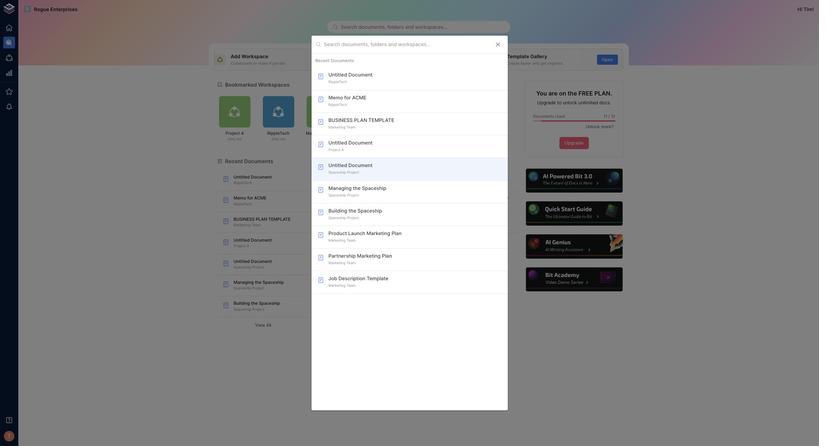 Task type: vqa. For each thing, say whether or not it's contained in the screenshot.
R
yes



Task type: locate. For each thing, give the bounding box(es) containing it.
template up faster
[[507, 53, 530, 60]]

and right folders
[[405, 24, 414, 30]]

1 horizontal spatial only
[[272, 137, 279, 141]]

3 only from the left
[[315, 137, 323, 141]]

upgrade inside you are on the free plan. upgrade to unlock unlimited docs.
[[538, 100, 556, 105]]

0 horizontal spatial only
[[228, 137, 235, 141]]

team
[[347, 125, 356, 130], [328, 131, 339, 136], [459, 202, 469, 206], [252, 223, 261, 227], [459, 223, 469, 227], [394, 229, 404, 234], [347, 238, 356, 243], [347, 261, 356, 265], [347, 284, 356, 288]]

0 vertical spatial documents
[[331, 58, 354, 63]]

0 vertical spatial 4
[[241, 131, 244, 136]]

create left faster
[[507, 61, 520, 66]]

0 vertical spatial untitled document rippletech
[[329, 72, 373, 84]]

upgrade
[[538, 100, 556, 105], [565, 140, 584, 146]]

building up view all button
[[234, 301, 250, 306]]

0 vertical spatial workspace
[[242, 53, 268, 60]]

0 horizontal spatial acme
[[254, 195, 267, 201]]

1 dec from the top
[[324, 173, 332, 178]]

workspace inside add workspace collaborate or make it private.
[[242, 53, 268, 60]]

search documents, folders and workspaces... button
[[327, 21, 511, 33]]

tim down 01:36
[[335, 251, 342, 255]]

2023 right "05,"
[[341, 211, 352, 216]]

dec for dec 05, 2023
[[324, 211, 332, 216]]

rogue enterprises
[[34, 6, 78, 12]]

tim inside 01:36 pm tim burton created project 2024 workspace .
[[335, 251, 342, 255]]

0 vertical spatial template
[[507, 53, 530, 60]]

tim inside 01:13 pm tim burton created untitled subpage subpage .
[[335, 192, 342, 196]]

1 horizontal spatial memo
[[329, 94, 343, 101]]

memo inside dialog
[[329, 94, 343, 101]]

3 dec from the top
[[324, 270, 332, 275]]

.
[[351, 197, 352, 202], [355, 235, 356, 240], [355, 256, 356, 261], [355, 294, 356, 299]]

3 me from the left
[[324, 137, 329, 141]]

. for project
[[355, 256, 356, 261]]

0 horizontal spatial add
[[231, 53, 240, 60]]

upgrade down the you at the top right of the page
[[538, 100, 556, 105]]

plan inside product launch marketing plan marketing team
[[392, 230, 402, 237]]

0 horizontal spatial template
[[268, 217, 291, 222]]

0 horizontal spatial 4
[[241, 131, 244, 136]]

1 vertical spatial template
[[367, 276, 389, 282]]

pm inside 01:13 pm tim burton created untitled subpage subpage .
[[345, 187, 350, 191]]

1 only from the left
[[228, 137, 235, 141]]

1 horizontal spatial for
[[345, 94, 351, 101]]

1 me from the left
[[237, 137, 242, 141]]

0 vertical spatial marketing team
[[441, 202, 469, 206]]

. inside 01:13 pm tim burton created untitled subpage subpage .
[[351, 197, 352, 202]]

0 vertical spatial managing
[[329, 185, 352, 191]]

dec for dec 14, 2023
[[324, 173, 332, 178]]

1 horizontal spatial business
[[329, 117, 353, 123]]

recent
[[316, 58, 330, 63], [225, 158, 243, 164]]

2 me from the left
[[280, 137, 286, 141]]

2023 for dec 05, 2023
[[341, 211, 352, 216]]

0 horizontal spatial and
[[405, 24, 414, 30]]

0 horizontal spatial recent documents
[[225, 158, 273, 164]]

the inside you are on the free plan. upgrade to unlock unlimited docs.
[[568, 90, 577, 97]]

only inside project 4 only me
[[228, 137, 235, 141]]

0 vertical spatial burton
[[343, 192, 356, 196]]

1 help image from the top
[[525, 168, 624, 194]]

1 vertical spatial 2023
[[341, 211, 352, 216]]

recently favorited
[[433, 158, 480, 164]]

upgrade inside upgrade button
[[565, 140, 584, 146]]

template right description
[[367, 276, 389, 282]]

0 horizontal spatial workspace
[[242, 53, 268, 60]]

0 vertical spatial created
[[357, 192, 371, 196]]

unlock more? button
[[583, 122, 616, 132]]

2 help image from the top
[[525, 201, 624, 227]]

plan inside partnership marketing plan marketing team
[[382, 253, 392, 259]]

burton down 01:36
[[343, 251, 356, 255]]

building
[[441, 174, 458, 180], [329, 208, 347, 214], [234, 301, 250, 306]]

pm inside 01:36 pm tim burton created project 2024 workspace .
[[345, 245, 351, 250]]

2 created from the top
[[357, 251, 371, 255]]

document
[[386, 53, 411, 60], [349, 72, 373, 78], [349, 140, 373, 146], [349, 162, 373, 169], [251, 174, 272, 180], [251, 238, 272, 243], [251, 259, 272, 264]]

unlock more?
[[586, 124, 614, 129]]

tim right hi
[[804, 6, 813, 12]]

me inside marketing team only me
[[324, 137, 329, 141]]

add for add
[[327, 57, 335, 62]]

created inside 01:13 pm tim burton created untitled subpage subpage .
[[357, 192, 371, 196]]

0 horizontal spatial template
[[367, 276, 389, 282]]

1 vertical spatial recent documents
[[225, 158, 273, 164]]

on
[[559, 90, 567, 97]]

dec for dec 04, 2023
[[324, 270, 332, 275]]

1 vertical spatial memo for acme rippletech
[[234, 195, 267, 206]]

dialog containing untitled document
[[312, 36, 508, 411]]

documents,
[[359, 24, 386, 30]]

gallery
[[531, 53, 548, 60]]

burton for project
[[343, 251, 356, 255]]

job
[[329, 276, 337, 282]]

04:27
[[335, 283, 345, 288]]

me for marketing
[[324, 137, 329, 141]]

1 vertical spatial building the spaceship spaceship project
[[234, 301, 280, 312]]

workspace up 01:36
[[335, 235, 355, 240]]

0 vertical spatial template
[[369, 117, 395, 123]]

1 vertical spatial managing the spaceship spaceship project
[[234, 280, 284, 291]]

burton
[[343, 192, 356, 196], [343, 229, 356, 234], [343, 251, 356, 255]]

2 dec from the top
[[324, 211, 332, 216]]

1 burton from the top
[[343, 192, 356, 196]]

tim for untitled subpage
[[335, 192, 342, 196]]

3 burton from the top
[[343, 251, 356, 255]]

pm right "01:13"
[[345, 187, 350, 191]]

workspace down 04:27 pm in the left bottom of the page
[[335, 294, 355, 299]]

untitled document rippletech
[[329, 72, 373, 84], [234, 174, 272, 185]]

1 vertical spatial plan
[[382, 253, 392, 259]]

. up description
[[355, 256, 356, 261]]

workspaces
[[258, 81, 290, 88]]

me inside project 4 only me
[[237, 137, 242, 141]]

template inside template gallery create faster and get inspired.
[[507, 53, 530, 60]]

building down subpage at the top left
[[329, 208, 347, 214]]

add workspace collaborate or make it private.
[[231, 53, 287, 66]]

11
[[604, 114, 608, 119]]

1 vertical spatial create
[[507, 61, 520, 66]]

t
[[7, 433, 11, 440]]

2 vertical spatial burton
[[343, 251, 356, 255]]

1 vertical spatial acme
[[254, 195, 267, 201]]

1 created from the top
[[357, 192, 371, 196]]

workspace
[[242, 53, 268, 60], [329, 158, 357, 164]]

1 horizontal spatial documents
[[331, 58, 354, 63]]

and
[[405, 24, 414, 30], [533, 61, 540, 66]]

0 vertical spatial plan
[[354, 117, 367, 123]]

untitled
[[329, 72, 347, 78], [329, 140, 347, 146], [329, 162, 347, 169], [234, 174, 250, 180], [372, 192, 387, 196], [234, 238, 250, 243], [234, 259, 250, 264]]

0 vertical spatial upgrade
[[538, 100, 556, 105]]

create down "documents,"
[[369, 53, 385, 60]]

1 vertical spatial burton
[[343, 229, 356, 234]]

workspace down 01:36
[[335, 256, 355, 261]]

2 only from the left
[[272, 137, 279, 141]]

2 vertical spatial building
[[234, 301, 250, 306]]

!
[[813, 6, 814, 12]]

created down product launch marketing plan marketing team
[[357, 251, 371, 255]]

0 horizontal spatial memo for acme rippletech
[[234, 195, 267, 206]]

1 vertical spatial untitled document spaceship project
[[234, 259, 272, 270]]

workspace up or on the left top of the page
[[242, 53, 268, 60]]

only inside marketing team only me
[[315, 137, 323, 141]]

0 vertical spatial recent documents
[[316, 58, 354, 63]]

1 vertical spatial marketing team
[[441, 223, 469, 227]]

dialog
[[312, 36, 508, 411]]

marketing team link
[[424, 191, 517, 212], [424, 212, 517, 233], [374, 229, 404, 234]]

1 vertical spatial business
[[234, 217, 255, 222]]

recently
[[433, 158, 455, 164]]

2023 up description
[[341, 270, 352, 275]]

template
[[369, 117, 395, 123], [268, 217, 291, 222]]

1 vertical spatial plan
[[256, 217, 267, 222]]

2 vertical spatial dec
[[324, 270, 332, 275]]

pm right 01:36
[[345, 245, 351, 250]]

subpage
[[335, 197, 351, 202]]

1 horizontal spatial 4
[[247, 244, 249, 248]]

subpage
[[388, 192, 405, 196]]

Search documents, folders and workspaces... text field
[[324, 39, 490, 49]]

2 horizontal spatial 4
[[342, 148, 344, 152]]

1 horizontal spatial acme
[[352, 94, 367, 101]]

building the spaceship spaceship project up view
[[234, 301, 280, 312]]

burton inside 01:36 pm tim burton created project 2024 workspace .
[[343, 251, 356, 255]]

0 horizontal spatial business
[[234, 217, 255, 222]]

1 vertical spatial documents
[[533, 114, 555, 119]]

. inside 01:36 pm tim burton created project 2024 workspace .
[[355, 256, 356, 261]]

1 horizontal spatial recent documents
[[316, 58, 354, 63]]

team inside marketing team only me
[[328, 131, 339, 136]]

0 horizontal spatial building
[[234, 301, 250, 306]]

1 horizontal spatial business plan template marketing team
[[329, 117, 395, 130]]

burton inside 01:51 pm tim burton updated marketing team workspace .
[[343, 229, 356, 234]]

tim down "01:13"
[[335, 192, 342, 196]]

plan down product launch marketing plan marketing team
[[382, 253, 392, 259]]

workspace activities
[[329, 158, 383, 164]]

0 horizontal spatial building the spaceship spaceship project
[[234, 301, 280, 312]]

inspired.
[[548, 61, 564, 66]]

team inside job description template marketing team
[[347, 284, 356, 288]]

1 horizontal spatial template
[[369, 117, 395, 123]]

. inside 01:51 pm tim burton updated marketing team workspace .
[[355, 235, 356, 240]]

. for marketing
[[355, 235, 356, 240]]

pm
[[345, 187, 350, 191], [345, 224, 350, 229], [345, 245, 351, 250], [346, 283, 351, 288]]

documents used
[[533, 114, 565, 119]]

untitled document spaceship project
[[329, 162, 373, 175], [234, 259, 272, 270]]

. right 'product'
[[355, 235, 356, 240]]

the
[[568, 90, 577, 97], [459, 174, 465, 180], [353, 185, 361, 191], [349, 208, 357, 214], [255, 280, 262, 285], [251, 301, 258, 306]]

. down job description template marketing team
[[355, 294, 356, 299]]

documents
[[331, 58, 354, 63], [533, 114, 555, 119], [244, 158, 273, 164]]

1 horizontal spatial and
[[533, 61, 540, 66]]

0 vertical spatial and
[[405, 24, 414, 30]]

0 vertical spatial recent
[[316, 58, 330, 63]]

2 horizontal spatial me
[[324, 137, 329, 141]]

spaceship project
[[441, 181, 472, 185]]

view
[[255, 323, 265, 328]]

2 horizontal spatial only
[[315, 137, 323, 141]]

updated
[[357, 229, 372, 234]]

tim inside 01:51 pm tim burton updated marketing team workspace .
[[335, 229, 342, 234]]

dec left 14,
[[324, 173, 332, 178]]

plan up 2024
[[392, 230, 402, 237]]

bookmark workspace button
[[348, 96, 380, 128]]

0 vertical spatial for
[[345, 94, 351, 101]]

burton inside 01:13 pm tim burton created untitled subpage subpage .
[[343, 192, 356, 196]]

team inside product launch marketing plan marketing team
[[347, 238, 356, 243]]

marketing inside marketing team only me
[[306, 131, 327, 136]]

0 vertical spatial plan
[[392, 230, 402, 237]]

managing the spaceship spaceship project
[[329, 185, 387, 197], [234, 280, 284, 291]]

1 horizontal spatial managing
[[329, 185, 352, 191]]

for inside dialog
[[345, 94, 351, 101]]

created left untitled subpage link
[[357, 192, 371, 196]]

04:27 pm
[[335, 283, 351, 288]]

created
[[357, 192, 371, 196], [357, 251, 371, 255]]

launch
[[348, 230, 366, 237]]

managing inside dialog
[[329, 185, 352, 191]]

pm right 01:51
[[345, 224, 350, 229]]

pm down description
[[346, 283, 351, 288]]

04,
[[334, 270, 340, 275]]

for
[[345, 94, 351, 101], [248, 195, 253, 201]]

workspace down bookmark
[[355, 117, 373, 122]]

0 horizontal spatial for
[[248, 195, 253, 201]]

tim down 01:51
[[335, 229, 342, 234]]

unlock
[[563, 100, 577, 105]]

burton down 01:51
[[343, 229, 356, 234]]

2 vertical spatial 2023
[[341, 270, 352, 275]]

11 / 10
[[604, 114, 616, 119]]

dec up job at the bottom left
[[324, 270, 332, 275]]

0 vertical spatial 2023
[[340, 173, 351, 178]]

partnership
[[329, 253, 356, 259]]

building up spaceship project
[[441, 174, 458, 180]]

. up dec 05, 2023
[[351, 197, 352, 202]]

2 horizontal spatial building
[[441, 174, 458, 180]]

partnership marketing plan marketing team
[[329, 253, 392, 265]]

dec 14, 2023
[[324, 173, 351, 178]]

0 vertical spatial memo
[[329, 94, 343, 101]]

2023 right 14,
[[340, 173, 351, 178]]

acme
[[352, 94, 367, 101], [254, 195, 267, 201]]

1 horizontal spatial memo for acme rippletech
[[329, 94, 367, 107]]

upgrade down unlock more? button
[[565, 140, 584, 146]]

pm inside 01:51 pm tim burton updated marketing team workspace .
[[345, 224, 350, 229]]

building the spaceship spaceship project down subpage at the top left
[[329, 208, 382, 220]]

1 vertical spatial untitled document rippletech
[[234, 174, 272, 185]]

tim
[[804, 6, 813, 12], [335, 192, 342, 196], [335, 229, 342, 234], [335, 251, 342, 255]]

marketing inside job description template marketing team
[[329, 284, 346, 288]]

spaceship
[[329, 170, 346, 175], [466, 174, 488, 180], [441, 181, 459, 185], [362, 185, 387, 191], [329, 193, 346, 197], [358, 208, 382, 214], [329, 216, 346, 220], [234, 265, 251, 270], [263, 280, 284, 285], [234, 286, 251, 291], [259, 301, 280, 306], [234, 307, 251, 312]]

marketing inside 01:51 pm tim burton updated marketing team workspace .
[[374, 229, 393, 234]]

0 horizontal spatial me
[[237, 137, 242, 141]]

0 vertical spatial dec
[[324, 173, 332, 178]]

1 vertical spatial upgrade
[[565, 140, 584, 146]]

template
[[507, 53, 530, 60], [367, 276, 389, 282]]

2023 for dec 04, 2023
[[341, 270, 352, 275]]

me inside rippletech only me
[[280, 137, 286, 141]]

more?
[[601, 124, 614, 129]]

burton for marketing
[[343, 229, 356, 234]]

1 horizontal spatial upgrade
[[565, 140, 584, 146]]

1 marketing team from the top
[[441, 202, 469, 206]]

1 vertical spatial for
[[248, 195, 253, 201]]

1 horizontal spatial untitled document project 4
[[329, 140, 373, 152]]

/
[[609, 114, 610, 119]]

0 horizontal spatial untitled document spaceship project
[[234, 259, 272, 270]]

1 horizontal spatial create
[[507, 61, 520, 66]]

plan
[[392, 230, 402, 237], [382, 253, 392, 259]]

created inside 01:36 pm tim burton created project 2024 workspace .
[[357, 251, 371, 255]]

dec left "05,"
[[324, 211, 332, 216]]

add inside add workspace collaborate or make it private.
[[231, 53, 240, 60]]

used
[[556, 114, 565, 119]]

rippletech
[[329, 80, 347, 84], [329, 102, 347, 107], [267, 131, 290, 136], [234, 181, 252, 185], [234, 202, 252, 206]]

add inside 'button'
[[327, 57, 335, 62]]

private.
[[273, 61, 287, 66]]

1 vertical spatial created
[[357, 251, 371, 255]]

0 horizontal spatial plan
[[256, 217, 267, 222]]

1 vertical spatial memo
[[234, 195, 246, 201]]

to
[[558, 100, 562, 105]]

2 burton from the top
[[343, 229, 356, 234]]

1 horizontal spatial building
[[329, 208, 347, 214]]

business inside dialog
[[329, 117, 353, 123]]

me for project
[[237, 137, 242, 141]]

team inside 01:51 pm tim burton updated marketing team workspace .
[[394, 229, 404, 234]]

0 horizontal spatial documents
[[244, 158, 273, 164]]

1 horizontal spatial me
[[280, 137, 286, 141]]

burton up subpage at the top left
[[343, 192, 356, 196]]

tim for project 2024
[[335, 251, 342, 255]]

workspace up dec 14, 2023 at the top left of page
[[329, 158, 357, 164]]

help image
[[525, 168, 624, 194], [525, 201, 624, 227], [525, 234, 624, 260], [525, 267, 624, 293]]

0 vertical spatial building the spaceship spaceship project
[[329, 208, 382, 220]]

0 horizontal spatial upgrade
[[538, 100, 556, 105]]

and down 'gallery'
[[533, 61, 540, 66]]

0 horizontal spatial untitled document rippletech
[[234, 174, 272, 185]]

1 vertical spatial managing
[[234, 280, 254, 285]]

product
[[329, 230, 347, 237]]



Task type: describe. For each thing, give the bounding box(es) containing it.
bookmarked
[[225, 81, 257, 88]]

you are on the free plan. upgrade to unlock unlimited docs.
[[537, 90, 612, 105]]

created for project
[[357, 251, 371, 255]]

are
[[549, 90, 558, 97]]

create document
[[369, 53, 411, 60]]

collaborate
[[231, 61, 252, 66]]

rippletech only me
[[267, 131, 290, 141]]

only for project
[[228, 137, 235, 141]]

bookmarked workspaces
[[225, 81, 290, 88]]

untitled subpage link
[[372, 192, 405, 196]]

dec 04, 2023
[[324, 270, 352, 275]]

view all
[[255, 323, 272, 328]]

2023 for dec 14, 2023
[[340, 173, 351, 178]]

and inside search documents, folders and workspaces... button
[[405, 24, 414, 30]]

workspace inside 01:36 pm tim burton created project 2024 workspace .
[[335, 256, 355, 261]]

template inside job description template marketing team
[[367, 276, 389, 282]]

plan inside dialog
[[354, 117, 367, 123]]

0 vertical spatial memo for acme rippletech
[[329, 94, 367, 107]]

pm for project
[[345, 245, 351, 250]]

open button
[[597, 55, 618, 65]]

unlock
[[586, 124, 600, 129]]

workspace .
[[335, 294, 356, 299]]

add for add workspace collaborate or make it private.
[[231, 53, 240, 60]]

search
[[341, 24, 357, 30]]

hi
[[798, 6, 803, 12]]

10
[[611, 114, 616, 119]]

4 help image from the top
[[525, 267, 624, 293]]

1 vertical spatial building
[[329, 208, 347, 214]]

4 inside project 4 only me
[[241, 131, 244, 136]]

01:36
[[335, 245, 344, 250]]

only inside rippletech only me
[[272, 137, 279, 141]]

pm for marketing
[[345, 224, 350, 229]]

rogue
[[34, 6, 49, 12]]

1 horizontal spatial untitled document spaceship project
[[329, 162, 373, 175]]

make
[[258, 61, 268, 66]]

untitled document rippletech inside dialog
[[329, 72, 373, 84]]

open
[[602, 57, 613, 62]]

and inside template gallery create faster and get inspired.
[[533, 61, 540, 66]]

2024
[[387, 251, 397, 255]]

01:13
[[335, 187, 344, 191]]

job description template marketing team
[[329, 276, 389, 288]]

tim for marketing team
[[335, 229, 342, 234]]

workspace inside button
[[355, 117, 373, 122]]

it
[[269, 61, 272, 66]]

0 horizontal spatial untitled document project 4
[[234, 238, 272, 248]]

search documents, folders and workspaces...
[[341, 24, 448, 30]]

team inside partnership marketing plan marketing team
[[347, 261, 356, 265]]

faster
[[521, 61, 532, 66]]

enterprises
[[50, 6, 78, 12]]

r
[[26, 6, 29, 11]]

only for marketing
[[315, 137, 323, 141]]

created for untitled
[[357, 192, 371, 196]]

template gallery create faster and get inspired.
[[507, 53, 564, 66]]

project inside project 4 only me
[[226, 131, 240, 136]]

building the spaceship
[[441, 174, 488, 180]]

description
[[339, 276, 366, 282]]

add button
[[321, 55, 342, 65]]

docs.
[[600, 100, 612, 105]]

. for untitled
[[351, 197, 352, 202]]

0 vertical spatial create
[[369, 53, 385, 60]]

dec 05, 2023
[[324, 211, 352, 216]]

unlimited
[[579, 100, 598, 105]]

plan.
[[595, 90, 612, 97]]

01:13 pm tim burton created untitled subpage subpage .
[[335, 187, 405, 202]]

01:51
[[335, 224, 344, 229]]

untitled inside 01:13 pm tim burton created untitled subpage subpage .
[[372, 192, 387, 196]]

0 horizontal spatial managing the spaceship spaceship project
[[234, 280, 284, 291]]

workspace inside 01:51 pm tim burton updated marketing team workspace .
[[335, 235, 355, 240]]

0 vertical spatial managing the spaceship spaceship project
[[329, 185, 387, 197]]

pm for untitled
[[345, 187, 350, 191]]

documents inside dialog
[[331, 58, 354, 63]]

bookmark workspace
[[355, 112, 373, 122]]

hi tim !
[[798, 6, 814, 12]]

you
[[537, 90, 547, 97]]

all
[[266, 323, 272, 328]]

get
[[541, 61, 547, 66]]

favorited
[[456, 158, 480, 164]]

3 help image from the top
[[525, 234, 624, 260]]

0 vertical spatial untitled document project 4
[[329, 140, 373, 152]]

project 2024 link
[[372, 251, 397, 255]]

product launch marketing plan marketing team
[[329, 230, 402, 243]]

1 horizontal spatial workspace
[[329, 158, 357, 164]]

05,
[[334, 211, 340, 216]]

acme inside dialog
[[352, 94, 367, 101]]

0 horizontal spatial memo
[[234, 195, 246, 201]]

01:36 pm tim burton created project 2024 workspace .
[[335, 245, 397, 261]]

recent documents inside dialog
[[316, 58, 354, 63]]

2 marketing team from the top
[[441, 223, 469, 227]]

0 horizontal spatial business plan template marketing team
[[234, 217, 291, 227]]

01:51 pm tim burton updated marketing team workspace .
[[335, 224, 404, 240]]

folders
[[388, 24, 404, 30]]

project 4 only me
[[226, 131, 244, 141]]

free
[[579, 90, 593, 97]]

create inside template gallery create faster and get inspired.
[[507, 61, 520, 66]]

0 horizontal spatial recent
[[225, 158, 243, 164]]

activities
[[359, 158, 383, 164]]

marketing team only me
[[306, 131, 339, 141]]

or
[[253, 61, 257, 66]]

2 horizontal spatial documents
[[533, 114, 555, 119]]

upgrade button
[[560, 137, 589, 149]]

14,
[[334, 173, 339, 178]]

bookmark
[[355, 112, 373, 117]]

workspaces...
[[415, 24, 448, 30]]

0 horizontal spatial managing
[[234, 280, 254, 285]]

project inside 01:36 pm tim burton created project 2024 workspace .
[[372, 251, 386, 255]]

view all button
[[217, 320, 310, 330]]

t button
[[2, 429, 16, 444]]

1 vertical spatial 4
[[342, 148, 344, 152]]

1 horizontal spatial building the spaceship spaceship project
[[329, 208, 382, 220]]

burton for untitled
[[343, 192, 356, 196]]

2 vertical spatial documents
[[244, 158, 273, 164]]



